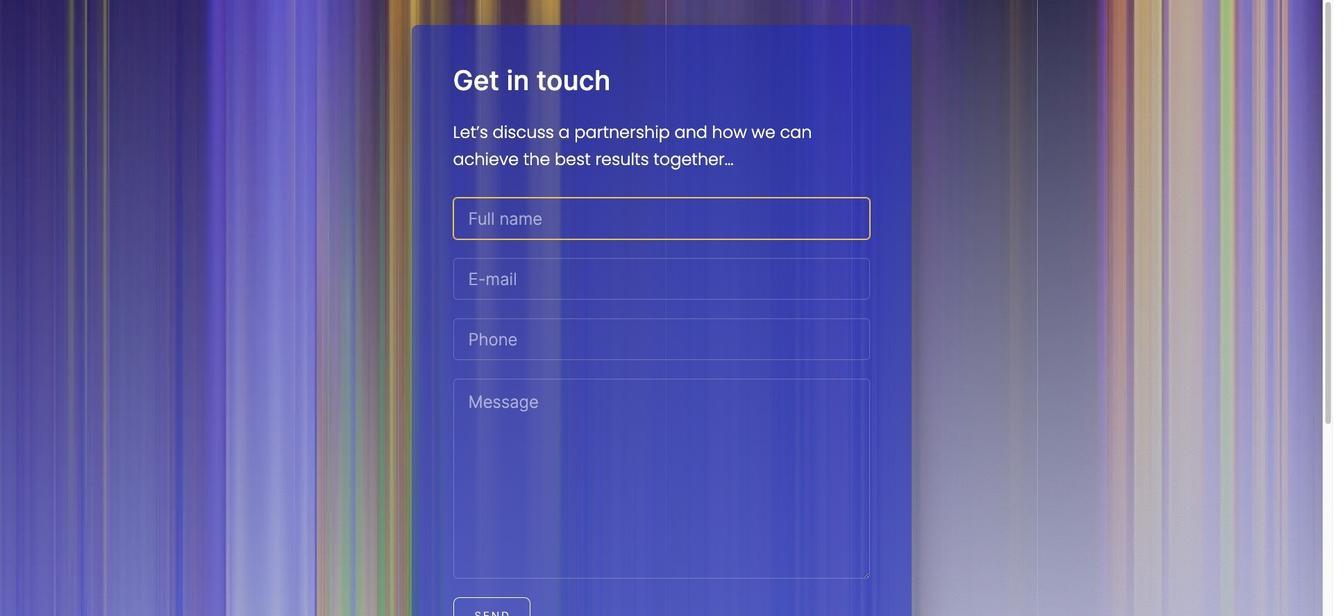 Task type: vqa. For each thing, say whether or not it's contained in the screenshot.
Phone text box
no



Task type: describe. For each thing, give the bounding box(es) containing it.
E-mail email field
[[453, 258, 870, 300]]

Full name text field
[[453, 198, 870, 240]]



Task type: locate. For each thing, give the bounding box(es) containing it.
Message text field
[[453, 379, 870, 579]]

Phone telephone field
[[453, 319, 870, 360]]



